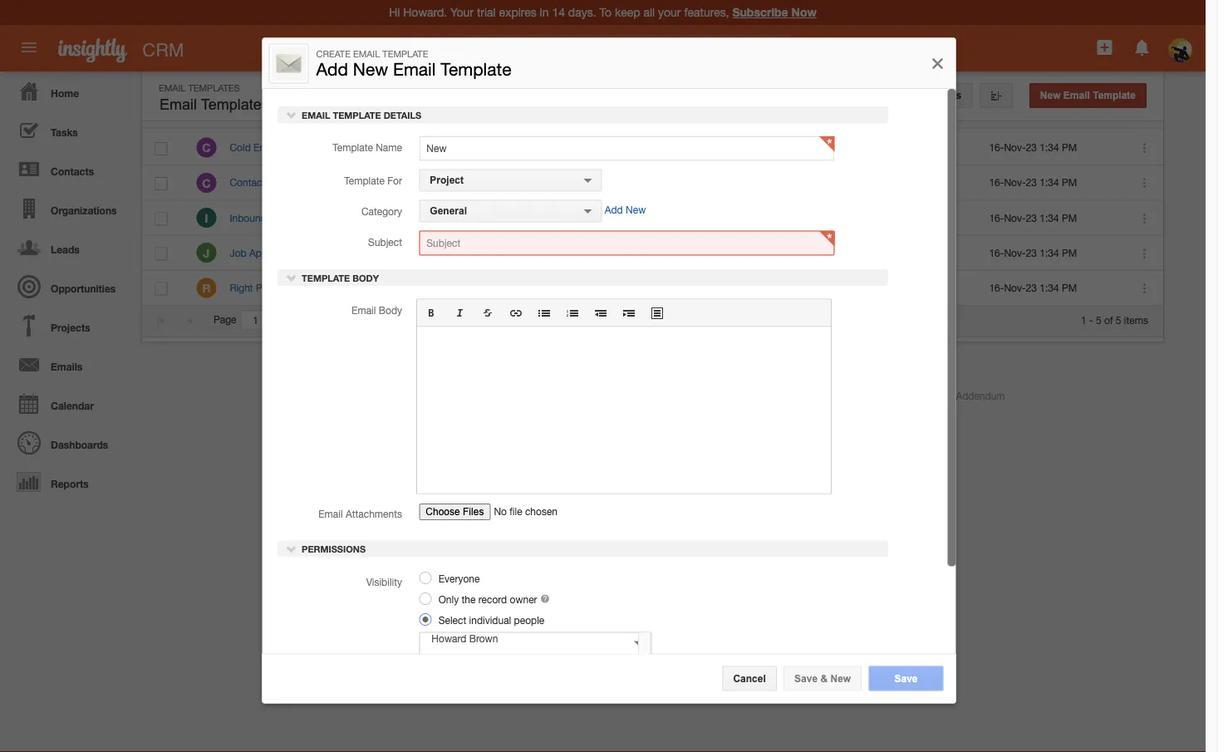 Task type: vqa. For each thing, say whether or not it's contained in the screenshot.
Support
no



Task type: describe. For each thing, give the bounding box(es) containing it.
template up do
[[333, 110, 381, 120]]

applying...
[[407, 247, 454, 259]]

email templates email templates
[[159, 82, 269, 113]]

nov- for time
[[1005, 142, 1026, 153]]

template body
[[299, 272, 379, 283]]

thanks for j
[[357, 247, 390, 259]]

2 5 from the left
[[1116, 314, 1122, 326]]

items
[[1125, 314, 1149, 326]]

can
[[357, 282, 376, 294]]

0% cell
[[852, 271, 977, 306]]

opportunities
[[51, 283, 116, 294]]

2 23 from the top
[[1026, 177, 1038, 188]]

close image
[[930, 53, 946, 73]]

howard for r
[[485, 282, 520, 294]]

nov- for us.
[[1005, 212, 1026, 224]]

email inside new email template link
[[1064, 90, 1091, 101]]

inbound response
[[230, 212, 314, 224]]

person?
[[490, 282, 527, 294]]

howard brown link for i
[[485, 212, 552, 224]]

select individual people
[[435, 614, 544, 626]]

subscribe now
[[733, 5, 817, 19]]

4 16-nov-23 1:34 pm cell from the top
[[977, 236, 1122, 271]]

crm
[[142, 39, 184, 60]]

response inside i row
[[269, 212, 314, 224]]

created
[[988, 107, 1026, 119]]

policy
[[837, 390, 864, 402]]

inbound response link
[[230, 212, 322, 224]]

blog
[[400, 390, 420, 402]]

cold
[[230, 142, 251, 153]]

leads
[[51, 244, 80, 255]]

1 - 5 of 5 items
[[1082, 314, 1149, 326]]

notifications image
[[1133, 37, 1153, 57]]

can you point me to the right person?
[[357, 282, 527, 294]]

template for
[[344, 175, 402, 187]]

16- for us.
[[990, 212, 1005, 224]]

email template details
[[299, 110, 421, 120]]

do
[[357, 142, 370, 153]]

template down job application response 'link'
[[301, 272, 350, 283]]

brown for j
[[523, 247, 552, 259]]

select
[[438, 614, 466, 626]]

contacts
[[51, 165, 94, 177]]

sales cell for i
[[600, 201, 725, 236]]

home link
[[4, 71, 133, 111]]

2 16-nov-23 1:34 pm from the top
[[990, 177, 1078, 188]]

leads link
[[4, 228, 133, 267]]

cancel button
[[723, 666, 777, 691]]

connect?
[[450, 142, 491, 153]]

do you have time to connect?
[[357, 142, 491, 153]]

job application response
[[230, 247, 347, 259]]

individual
[[469, 614, 511, 626]]

add inside create email template add new email template
[[316, 58, 348, 79]]

response inside j row
[[302, 247, 347, 259]]

16-nov-23 1:34 pm for me
[[990, 282, 1078, 294]]

1 5 from the left
[[1097, 314, 1102, 326]]

contact cell for j
[[725, 236, 852, 271]]

contact cell for r
[[725, 271, 852, 306]]

Search all data.... text field
[[465, 35, 792, 65]]

do you have time to connect? link
[[357, 142, 491, 153]]

only the record owner
[[438, 593, 540, 605]]

nov- for me
[[1005, 282, 1026, 294]]

howard brown for r
[[485, 282, 552, 294]]

add new link
[[605, 204, 646, 216]]

all link
[[414, 35, 464, 65]]

row group containing c
[[142, 131, 1164, 306]]

1:34 for us.
[[1040, 212, 1060, 224]]

rate
[[892, 107, 914, 119]]

reports
[[51, 478, 89, 490]]

3 chevron down image from the top
[[286, 543, 297, 555]]

permissions
[[299, 544, 365, 555]]

pm inside j row
[[1062, 247, 1078, 259]]

23 inside j row
[[1026, 247, 1038, 259]]

data processing addendum link
[[880, 390, 1006, 402]]

you for c
[[373, 142, 389, 153]]

toolbar inside application
[[417, 299, 831, 327]]

16-nov-23 1:34 pm inside j row
[[990, 247, 1078, 259]]

open rate
[[864, 107, 914, 119]]

howard for c
[[485, 177, 520, 188]]

general button
[[419, 200, 602, 222]]

projects link
[[4, 306, 133, 345]]

new inside button
[[831, 673, 851, 684]]

save for save
[[895, 673, 918, 684]]

add new email template dialog
[[262, 38, 956, 740]]

new inside create email template add new email template
[[353, 58, 388, 79]]

hiring
[[616, 248, 642, 259]]

cancel
[[734, 673, 766, 684]]

thanks for contacting us. link
[[357, 212, 471, 224]]

job
[[230, 247, 247, 259]]

new email template link
[[1030, 83, 1147, 108]]

can you point me to the right person? link
[[357, 282, 527, 294]]

2 16- from the top
[[990, 177, 1005, 188]]

body for email body
[[378, 304, 402, 316]]

connecting
[[407, 177, 457, 188]]

navigation containing home
[[0, 71, 133, 501]]

visibility
[[366, 576, 402, 588]]

16-nov-23 1:34 pm cell for us.
[[977, 201, 1122, 236]]

0 vertical spatial emails
[[927, 90, 962, 101]]

2 pm from the top
[[1062, 177, 1078, 188]]

0 vertical spatial subject
[[357, 107, 393, 119]]

category
[[361, 206, 402, 217]]

0 vertical spatial templates
[[188, 82, 240, 93]]

c for cold email
[[202, 141, 211, 155]]

email inside the c row
[[254, 142, 278, 153]]

c link for contact info
[[197, 173, 217, 193]]

23 for time
[[1026, 142, 1038, 153]]

data
[[880, 390, 901, 402]]

save & new button
[[784, 666, 862, 691]]

thanks for i
[[357, 212, 390, 224]]

0%
[[868, 283, 883, 294]]

brown for r
[[523, 282, 552, 294]]

row containing name
[[142, 97, 1163, 128]]

16-nov-23 1:34 pm for us.
[[990, 212, 1078, 224]]

opportunities link
[[4, 267, 133, 306]]

nov- inside j row
[[1005, 247, 1026, 259]]

right
[[468, 282, 488, 294]]

contact for r
[[737, 282, 773, 294]]

r
[[202, 281, 211, 295]]

data processing addendum
[[880, 390, 1006, 402]]

dashboards link
[[4, 423, 133, 462]]

2 16-nov-23 1:34 pm cell from the top
[[977, 166, 1122, 201]]

2 1:34 from the top
[[1040, 177, 1060, 188]]

0 horizontal spatial name
[[229, 107, 257, 119]]

howard brown link for c
[[485, 177, 552, 188]]

i link
[[197, 208, 217, 228]]

tasks
[[51, 126, 78, 138]]

page
[[214, 314, 237, 326]]

subscribe
[[733, 5, 789, 19]]

contact info link
[[230, 177, 293, 188]]

template left for in the left of the page
[[344, 175, 384, 187]]

for for i
[[393, 212, 405, 224]]

for
[[387, 175, 402, 187]]

sales for r
[[616, 283, 640, 294]]



Task type: locate. For each thing, give the bounding box(es) containing it.
emails link down close image
[[897, 83, 973, 108]]

3 16-nov-23 1:34 pm from the top
[[990, 212, 1078, 224]]

4 1:34 from the top
[[1040, 247, 1060, 259]]

0 vertical spatial you
[[373, 142, 389, 153]]

1 16- from the top
[[990, 142, 1005, 153]]

1 brown from the top
[[523, 177, 552, 188]]

open
[[864, 107, 889, 119]]

body
[[352, 272, 379, 283], [378, 304, 402, 316]]

brown inside r row
[[523, 282, 552, 294]]

None checkbox
[[155, 212, 167, 226]]

2 sales cell from the top
[[600, 271, 725, 306]]

subject down 'category'
[[368, 236, 402, 248]]

for for j
[[393, 247, 405, 259]]

howard brown inside j row
[[485, 247, 552, 259]]

you right do
[[373, 142, 389, 153]]

to inside r row
[[439, 282, 448, 294]]

emails
[[927, 90, 962, 101], [51, 361, 83, 372]]

Name text field
[[419, 136, 835, 161]]

email body
[[351, 304, 402, 316]]

3 howard brown link from the top
[[485, 247, 552, 259]]

thanks for contacting us.
[[357, 212, 471, 224]]

create
[[316, 48, 351, 59]]

create email template add new email template
[[316, 48, 512, 79]]

16-nov-23 1:34 pm cell for me
[[977, 271, 1122, 306]]

hiring cell
[[600, 236, 725, 271]]

3 thanks from the top
[[357, 247, 390, 259]]

sales
[[616, 213, 640, 224], [616, 283, 640, 294]]

the left right
[[451, 282, 465, 294]]

3 16-nov-23 1:34 pm cell from the top
[[977, 201, 1122, 236]]

5 1:34 from the top
[[1040, 282, 1060, 294]]

5 right -
[[1097, 314, 1102, 326]]

pm for time
[[1062, 142, 1078, 153]]

4 16- from the top
[[990, 247, 1005, 259]]

howard brown link down general button
[[485, 282, 552, 294]]

for inside i row
[[393, 212, 405, 224]]

None radio
[[419, 572, 431, 584], [419, 593, 431, 605], [419, 613, 431, 626], [419, 572, 431, 584], [419, 593, 431, 605], [419, 613, 431, 626]]

for
[[393, 177, 405, 188], [393, 212, 405, 224], [393, 247, 405, 259]]

chevron down image down job application response 'link'
[[286, 271, 297, 283]]

c link left cold
[[197, 138, 217, 158]]

5 pm from the top
[[1062, 282, 1078, 294]]

16- inside j row
[[990, 247, 1005, 259]]

brown down project button at the left top
[[523, 212, 552, 224]]

name up cold
[[229, 107, 257, 119]]

0 horizontal spatial emails
[[51, 361, 83, 372]]

1 vertical spatial response
[[302, 247, 347, 259]]

3 nov- from the top
[[1005, 212, 1026, 224]]

project
[[430, 174, 464, 186]]

response up job application response 'link'
[[269, 212, 314, 224]]

application
[[249, 247, 299, 259]]

contact
[[230, 177, 265, 188], [737, 247, 773, 259], [737, 282, 773, 294]]

sales cell for r
[[600, 271, 725, 306]]

23 inside i row
[[1026, 212, 1038, 224]]

2 for from the top
[[393, 212, 405, 224]]

23
[[1026, 142, 1038, 153], [1026, 177, 1038, 188], [1026, 212, 1038, 224], [1026, 247, 1038, 259], [1026, 282, 1038, 294]]

projects
[[51, 322, 90, 333]]

3 brown from the top
[[523, 247, 552, 259]]

contact for j
[[737, 247, 773, 259]]

thanks down the template for at the top of the page
[[357, 212, 390, 224]]

howard brown for j
[[485, 247, 552, 259]]

howard for i
[[485, 212, 520, 224]]

4 brown from the top
[[523, 282, 552, 294]]

template down email template details
[[332, 142, 373, 153]]

Search this list... text field
[[567, 83, 754, 108]]

16-
[[990, 142, 1005, 153], [990, 177, 1005, 188], [990, 212, 1005, 224], [990, 247, 1005, 259], [990, 282, 1005, 294]]

subject up template name
[[357, 107, 393, 119]]

have
[[392, 142, 413, 153]]

1 vertical spatial templates
[[201, 96, 269, 113]]

1 vertical spatial thanks
[[357, 212, 390, 224]]

-
[[1090, 314, 1094, 326]]

howard brown for c
[[485, 177, 552, 188]]

to for r
[[439, 282, 448, 294]]

16-nov-23 1:34 pm
[[990, 142, 1078, 153], [990, 177, 1078, 188], [990, 212, 1078, 224], [990, 247, 1078, 259], [990, 282, 1078, 294]]

3 1:34 from the top
[[1040, 212, 1060, 224]]

sales for i
[[616, 213, 640, 224]]

howard brown link down project button at the left top
[[485, 212, 552, 224]]

none file field inside add new email template dialog
[[419, 502, 608, 527]]

23 for me
[[1026, 282, 1038, 294]]

c for contact info
[[202, 176, 211, 190]]

subscribe now link
[[733, 5, 817, 19]]

howard inside the c row
[[485, 177, 520, 188]]

howard right me
[[485, 282, 520, 294]]

toolbar
[[417, 299, 831, 327]]

0 vertical spatial body
[[352, 272, 379, 283]]

0 vertical spatial emails link
[[897, 83, 973, 108]]

chevron down image for email body
[[286, 271, 297, 283]]

1:34 for time
[[1040, 142, 1060, 153]]

0 vertical spatial thanks
[[357, 177, 390, 188]]

5 16-nov-23 1:34 pm cell from the top
[[977, 271, 1122, 306]]

date
[[1029, 107, 1051, 119]]

c left cold
[[202, 141, 211, 155]]

howard brown inside r row
[[485, 282, 552, 294]]

c row down search this list... text field
[[142, 131, 1164, 166]]

2 c link from the top
[[197, 173, 217, 193]]

23 for us.
[[1026, 212, 1038, 224]]

1 c from the top
[[202, 141, 211, 155]]

the inside add new email template dialog
[[461, 593, 475, 605]]

you right can
[[378, 282, 395, 294]]

1 vertical spatial c
[[202, 176, 211, 190]]

new right create in the top of the page
[[353, 58, 388, 79]]

save left &
[[795, 673, 818, 684]]

project button
[[419, 169, 602, 192]]

howard up general button
[[485, 177, 520, 188]]

howard brown up general button
[[485, 177, 552, 188]]

calendar link
[[4, 384, 133, 423]]

thanks for connecting
[[357, 177, 457, 188]]

r row
[[142, 271, 1164, 306]]

16-nov-23 1:34 pm for time
[[990, 142, 1078, 153]]

j link
[[197, 243, 217, 263]]

new up subject text field
[[626, 204, 646, 216]]

1:34
[[1040, 142, 1060, 153], [1040, 177, 1060, 188], [1040, 212, 1060, 224], [1040, 247, 1060, 259], [1040, 282, 1060, 294]]

new right &
[[831, 673, 851, 684]]

name inside add new email template dialog
[[376, 142, 402, 153]]

0 horizontal spatial 5
[[1097, 314, 1102, 326]]

5 23 from the top
[[1026, 282, 1038, 294]]

howard inside j row
[[485, 247, 520, 259]]

2 vertical spatial thanks
[[357, 247, 390, 259]]

for left applying...
[[393, 247, 405, 259]]

record
[[478, 593, 507, 605]]

2 nov- from the top
[[1005, 177, 1026, 188]]

16- inside r row
[[990, 282, 1005, 294]]

c row
[[142, 131, 1164, 166], [142, 166, 1164, 201]]

to right the time
[[438, 142, 447, 153]]

row
[[142, 97, 1163, 128]]

2 vertical spatial chevron down image
[[286, 543, 297, 555]]

save button
[[869, 666, 944, 691]]

privacy
[[801, 390, 834, 402]]

brown for i
[[523, 212, 552, 224]]

point
[[397, 282, 420, 294]]

home
[[51, 87, 79, 99]]

0 horizontal spatial emails link
[[4, 345, 133, 384]]

new
[[353, 58, 388, 79], [1041, 90, 1061, 101], [626, 204, 646, 216], [831, 673, 851, 684]]

0 vertical spatial add
[[316, 58, 348, 79]]

inbound
[[230, 212, 267, 224]]

nov- inside i row
[[1005, 212, 1026, 224]]

0 vertical spatial c link
[[197, 138, 217, 158]]

1 c link from the top
[[197, 138, 217, 158]]

pm inside i row
[[1062, 212, 1078, 224]]

thanks up 'category'
[[357, 177, 390, 188]]

1 16-nov-23 1:34 pm from the top
[[990, 142, 1078, 153]]

3 howard from the top
[[485, 247, 520, 259]]

1 howard brown link from the top
[[485, 177, 552, 188]]

4 howard brown from the top
[[485, 282, 552, 294]]

thanks for connecting link
[[357, 177, 457, 188]]

howard down project button at the left top
[[485, 212, 520, 224]]

3 23 from the top
[[1026, 212, 1038, 224]]

howard brown down project button at the left top
[[485, 212, 552, 224]]

thanks for applying...
[[357, 247, 454, 259]]

organizations link
[[4, 189, 133, 228]]

16- for me
[[990, 282, 1005, 294]]

templates
[[188, 82, 240, 93], [201, 96, 269, 113]]

0 vertical spatial the
[[451, 282, 465, 294]]

16-nov-23 1:34 pm cell
[[977, 131, 1122, 166], [977, 166, 1122, 201], [977, 201, 1122, 236], [977, 236, 1122, 271], [977, 271, 1122, 306]]

save for save & new
[[795, 673, 818, 684]]

4 pm from the top
[[1062, 247, 1078, 259]]

1 vertical spatial to
[[439, 282, 448, 294]]

to for c
[[438, 142, 447, 153]]

response up template body
[[302, 247, 347, 259]]

1 vertical spatial c link
[[197, 173, 217, 193]]

1 horizontal spatial add
[[605, 204, 623, 216]]

2 c row from the top
[[142, 166, 1164, 201]]

right person link
[[230, 282, 296, 294]]

only
[[438, 593, 459, 605]]

1 c row from the top
[[142, 131, 1164, 166]]

1 vertical spatial body
[[378, 304, 402, 316]]

2 thanks from the top
[[357, 212, 390, 224]]

contact cell
[[725, 236, 852, 271], [725, 271, 852, 306]]

c link up i link
[[197, 173, 217, 193]]

nov- inside r row
[[1005, 282, 1026, 294]]

0 vertical spatial chevron down image
[[286, 109, 297, 120]]

1 horizontal spatial emails link
[[897, 83, 973, 108]]

sales down hiring
[[616, 283, 640, 294]]

2 chevron down image from the top
[[286, 271, 297, 283]]

contact inside j row
[[737, 247, 773, 259]]

contact inside r row
[[737, 282, 773, 294]]

organizations
[[51, 205, 117, 216]]

1 thanks from the top
[[357, 177, 390, 188]]

sales inside i row
[[616, 213, 640, 224]]

howard brown inside i row
[[485, 212, 552, 224]]

1 nov- from the top
[[1005, 142, 1026, 153]]

cold email link
[[230, 142, 286, 153]]

3 howard brown from the top
[[485, 247, 552, 259]]

thanks for applying... link
[[357, 247, 454, 259]]

me
[[423, 282, 437, 294]]

for up 'category'
[[393, 177, 405, 188]]

everyone
[[435, 573, 480, 584]]

1 sales cell from the top
[[600, 201, 725, 236]]

1 vertical spatial emails
[[51, 361, 83, 372]]

person
[[256, 282, 287, 294]]

add up subject text field
[[605, 204, 623, 216]]

1 vertical spatial the
[[461, 593, 475, 605]]

thanks up can
[[357, 247, 390, 259]]

brown right right
[[523, 282, 552, 294]]

body for template body
[[352, 272, 379, 283]]

thanks
[[357, 177, 390, 188], [357, 212, 390, 224], [357, 247, 390, 259]]

3 16- from the top
[[990, 212, 1005, 224]]

howard inside r row
[[485, 282, 520, 294]]

sales up subject text field
[[616, 213, 640, 224]]

to
[[438, 142, 447, 153], [439, 282, 448, 294]]

1 chevron down image from the top
[[286, 109, 297, 120]]

of
[[1105, 314, 1114, 326]]

subject inside add new email template dialog
[[368, 236, 402, 248]]

pm for us.
[[1062, 212, 1078, 224]]

calendar
[[51, 400, 94, 412]]

sales cell
[[600, 201, 725, 236], [600, 271, 725, 306]]

created date
[[988, 107, 1051, 119]]

0 horizontal spatial save
[[795, 673, 818, 684]]

1 save from the left
[[795, 673, 818, 684]]

0 horizontal spatial add
[[316, 58, 348, 79]]

1 horizontal spatial emails
[[927, 90, 962, 101]]

howard brown for i
[[485, 212, 552, 224]]

3 pm from the top
[[1062, 212, 1078, 224]]

body down point
[[378, 304, 402, 316]]

template left all
[[383, 48, 428, 59]]

emails up the calendar link
[[51, 361, 83, 372]]

pm inside r row
[[1062, 282, 1078, 294]]

4 howard from the top
[[485, 282, 520, 294]]

none checkbox inside i row
[[155, 212, 167, 226]]

you
[[373, 142, 389, 153], [378, 282, 395, 294]]

emails down close image
[[927, 90, 962, 101]]

the right only
[[461, 593, 475, 605]]

2 brown from the top
[[523, 212, 552, 224]]

1 howard brown from the top
[[485, 177, 552, 188]]

emails link down projects on the top left
[[4, 345, 133, 384]]

2 c from the top
[[202, 176, 211, 190]]

16-nov-23 1:34 pm inside r row
[[990, 282, 1078, 294]]

right
[[230, 282, 253, 294]]

contacting
[[407, 212, 454, 224]]

reports link
[[4, 462, 133, 501]]

16- inside i row
[[990, 212, 1005, 224]]

5 right of
[[1116, 314, 1122, 326]]

new up date
[[1041, 90, 1061, 101]]

4 16-nov-23 1:34 pm from the top
[[990, 247, 1078, 259]]

None file field
[[419, 502, 608, 527]]

emails link
[[897, 83, 973, 108], [4, 345, 133, 384]]

pm for me
[[1062, 282, 1078, 294]]

2 vertical spatial for
[[393, 247, 405, 259]]

1 for from the top
[[393, 177, 405, 188]]

contact info
[[230, 177, 285, 188]]

1 vertical spatial add
[[605, 204, 623, 216]]

1:34 inside j row
[[1040, 247, 1060, 259]]

add up email template details
[[316, 58, 348, 79]]

0 vertical spatial c
[[202, 141, 211, 155]]

howard brown link up person?
[[485, 247, 552, 259]]

howard for j
[[485, 247, 520, 259]]

contacts link
[[4, 150, 133, 189]]

to right me
[[439, 282, 448, 294]]

0 vertical spatial sales cell
[[600, 201, 725, 236]]

pm
[[1062, 142, 1078, 153], [1062, 177, 1078, 188], [1062, 212, 1078, 224], [1062, 247, 1078, 259], [1062, 282, 1078, 294]]

brown inside j row
[[523, 247, 552, 259]]

1 vertical spatial you
[[378, 282, 395, 294]]

template name
[[332, 142, 402, 153]]

4 nov- from the top
[[1005, 247, 1026, 259]]

0 vertical spatial to
[[438, 142, 447, 153]]

23 inside r row
[[1026, 282, 1038, 294]]

1 vertical spatial name
[[376, 142, 402, 153]]

1 vertical spatial chevron down image
[[286, 271, 297, 283]]

body up 'email body'
[[352, 272, 379, 283]]

5 16- from the top
[[990, 282, 1005, 294]]

application
[[416, 298, 832, 494]]

1 pm from the top
[[1062, 142, 1078, 153]]

this record will only be visible to its creator and administrators. image
[[540, 593, 550, 605]]

us.
[[457, 212, 471, 224]]

thanks for c
[[357, 177, 390, 188]]

16- for time
[[990, 142, 1005, 153]]

chevron down image up cold email link
[[286, 109, 297, 120]]

1 16-nov-23 1:34 pm cell from the top
[[977, 131, 1122, 166]]

emails inside navigation
[[51, 361, 83, 372]]

1 horizontal spatial 5
[[1116, 314, 1122, 326]]

for inside j row
[[393, 247, 405, 259]]

response
[[269, 212, 314, 224], [302, 247, 347, 259]]

1 1:34 from the top
[[1040, 142, 1060, 153]]

application inside add new email template dialog
[[416, 298, 832, 494]]

5 16-nov-23 1:34 pm from the top
[[990, 282, 1078, 294]]

details
[[383, 110, 421, 120]]

2 save from the left
[[895, 673, 918, 684]]

processing
[[904, 390, 954, 402]]

template down notifications image
[[1093, 90, 1136, 101]]

now
[[792, 5, 817, 19]]

1 vertical spatial sales cell
[[600, 271, 725, 306]]

howard brown link up general button
[[485, 177, 552, 188]]

row group
[[142, 131, 1164, 306]]

i
[[205, 211, 208, 225]]

for for c
[[393, 177, 405, 188]]

privacy policy
[[801, 390, 864, 402]]

1:34 inside i row
[[1040, 212, 1060, 224]]

3 for from the top
[[393, 247, 405, 259]]

2 vertical spatial contact
[[737, 282, 773, 294]]

howard brown link for r
[[485, 282, 552, 294]]

1 sales from the top
[[616, 213, 640, 224]]

1 vertical spatial for
[[393, 212, 405, 224]]

1
[[1082, 314, 1087, 326]]

1 horizontal spatial save
[[895, 673, 918, 684]]

howard brown up person?
[[485, 247, 552, 259]]

for left contacting
[[393, 212, 405, 224]]

j row
[[142, 236, 1164, 271]]

2 howard from the top
[[485, 212, 520, 224]]

0 vertical spatial name
[[229, 107, 257, 119]]

cell
[[472, 131, 600, 166], [600, 131, 725, 166], [725, 131, 852, 166], [852, 131, 977, 166], [600, 166, 725, 201], [725, 166, 852, 201], [852, 166, 977, 201], [725, 201, 852, 236], [852, 201, 977, 236], [852, 236, 977, 271]]

howard up person?
[[485, 247, 520, 259]]

1 horizontal spatial name
[[376, 142, 402, 153]]

you for r
[[378, 282, 395, 294]]

4 23 from the top
[[1026, 247, 1038, 259]]

1 vertical spatial subject
[[368, 236, 402, 248]]

0 vertical spatial contact
[[230, 177, 265, 188]]

brown up general button
[[523, 177, 552, 188]]

brown for c
[[523, 177, 552, 188]]

1 vertical spatial emails link
[[4, 345, 133, 384]]

1 vertical spatial contact
[[737, 247, 773, 259]]

16-nov-23 1:34 pm cell for time
[[977, 131, 1122, 166]]

brown inside i row
[[523, 212, 552, 224]]

0 vertical spatial response
[[269, 212, 314, 224]]

thanks inside i row
[[357, 212, 390, 224]]

c row up add new link
[[142, 166, 1164, 201]]

0 vertical spatial sales
[[616, 213, 640, 224]]

thanks inside j row
[[357, 247, 390, 259]]

5 nov- from the top
[[1005, 282, 1026, 294]]

2 howard brown from the top
[[485, 212, 552, 224]]

1 howard from the top
[[485, 177, 520, 188]]

save & new
[[795, 673, 851, 684]]

4 howard brown link from the top
[[485, 282, 552, 294]]

howard brown down general button
[[485, 282, 552, 294]]

c
[[202, 141, 211, 155], [202, 176, 211, 190]]

template
[[383, 48, 428, 59], [441, 58, 512, 79], [1093, 90, 1136, 101], [333, 110, 381, 120], [332, 142, 373, 153], [344, 175, 384, 187], [301, 272, 350, 283]]

c link for cold email
[[197, 138, 217, 158]]

1 vertical spatial sales
[[616, 283, 640, 294]]

howard inside i row
[[485, 212, 520, 224]]

chevron down image for template name
[[286, 109, 297, 120]]

howard brown link for j
[[485, 247, 552, 259]]

None checkbox
[[155, 106, 167, 119], [155, 142, 167, 155], [155, 177, 167, 190], [155, 247, 167, 261], [155, 282, 167, 296], [155, 106, 167, 119], [155, 142, 167, 155], [155, 177, 167, 190], [155, 247, 167, 261], [155, 282, 167, 296]]

template down all
[[441, 58, 512, 79]]

i row
[[142, 201, 1164, 236]]

brown up person?
[[523, 247, 552, 259]]

1:34 for me
[[1040, 282, 1060, 294]]

dashboards
[[51, 439, 108, 451]]

16-nov-23 1:34 pm inside i row
[[990, 212, 1078, 224]]

navigation
[[0, 71, 133, 501]]

name right do
[[376, 142, 402, 153]]

1 23 from the top
[[1026, 142, 1038, 153]]

the inside r row
[[451, 282, 465, 294]]

you inside r row
[[378, 282, 395, 294]]

1:34 inside r row
[[1040, 282, 1060, 294]]

2 sales from the top
[[616, 283, 640, 294]]

save right &
[[895, 673, 918, 684]]

chevron down image left the permissions
[[286, 543, 297, 555]]

tasks link
[[4, 111, 133, 150]]

brown
[[523, 177, 552, 188], [523, 212, 552, 224], [523, 247, 552, 259], [523, 282, 552, 294]]

c up i link
[[202, 176, 211, 190]]

2 howard brown link from the top
[[485, 212, 552, 224]]

chevron down image
[[286, 109, 297, 120], [286, 271, 297, 283], [286, 543, 297, 555]]

Subject text field
[[419, 231, 835, 256]]

email templates button
[[155, 92, 273, 117]]

info
[[268, 177, 285, 188]]

people
[[514, 614, 544, 626]]

sales inside r row
[[616, 283, 640, 294]]

0 vertical spatial for
[[393, 177, 405, 188]]

2 contact cell from the top
[[725, 271, 852, 306]]

1 contact cell from the top
[[725, 236, 852, 271]]



